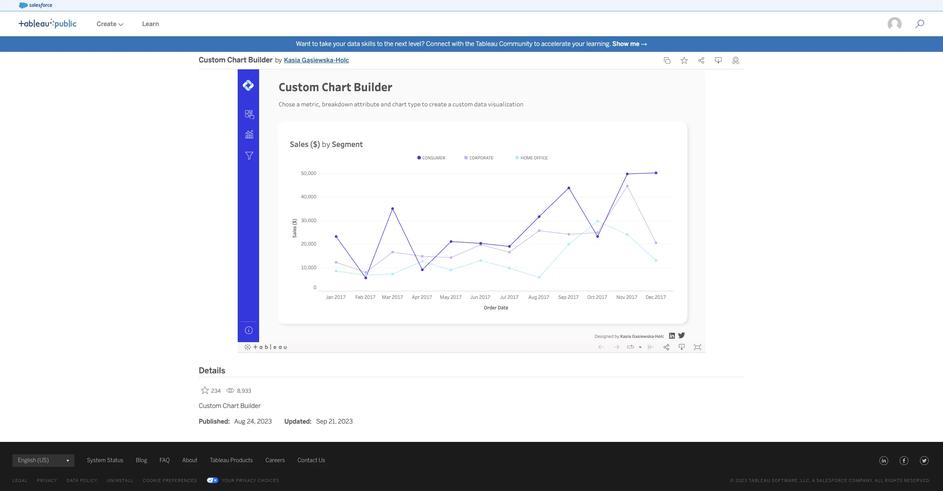 Task type: vqa. For each thing, say whether or not it's contained in the screenshot.
Custom to the top
yes



Task type: describe. For each thing, give the bounding box(es) containing it.
custom for custom chart builder by kasia gąsiewska-holc
[[199, 56, 226, 64]]

1 the from the left
[[384, 40, 394, 48]]

us
[[319, 457, 325, 464]]

community
[[499, 40, 533, 48]]

english (us)
[[18, 457, 49, 464]]

about link
[[182, 456, 198, 465]]

3 to from the left
[[534, 40, 540, 48]]

nominate for viz of the day image
[[733, 57, 740, 64]]

reserved.
[[905, 478, 931, 483]]

©
[[730, 478, 735, 483]]

selected language element
[[18, 455, 69, 467]]

contact
[[298, 457, 318, 464]]

favorite button image
[[681, 57, 688, 64]]

updated
[[285, 418, 310, 425]]

: for updated
[[310, 418, 312, 425]]

connect
[[426, 40, 450, 48]]

uninstall link
[[107, 476, 134, 486]]

(us)
[[37, 457, 49, 464]]

data policy
[[67, 478, 98, 483]]

2023 for aug 24, 2023
[[257, 418, 272, 425]]

salesforce
[[817, 478, 848, 483]]

learn link
[[133, 12, 168, 36]]

privacy link
[[37, 476, 57, 486]]

aug 24, 2023
[[234, 418, 272, 425]]

privacy inside your privacy choices link
[[236, 478, 256, 483]]

2 horizontal spatial 2023
[[736, 478, 748, 483]]

cookie preferences button
[[143, 476, 197, 486]]

chart for custom chart builder by kasia gąsiewska-holc
[[227, 56, 247, 64]]

8,933
[[237, 388, 251, 394]]

take
[[320, 40, 332, 48]]

tableau products
[[210, 457, 253, 464]]

system status
[[87, 457, 123, 464]]

24,
[[247, 418, 256, 425]]

2 vertical spatial tableau
[[749, 478, 771, 483]]

want
[[296, 40, 311, 48]]

1 to from the left
[[312, 40, 318, 48]]

policy
[[80, 478, 98, 483]]

kasia gąsiewska-holc link
[[284, 56, 349, 65]]

skills
[[362, 40, 376, 48]]

greg.robinson3551 image
[[887, 16, 903, 32]]

llc,
[[801, 478, 811, 483]]

legal
[[12, 478, 28, 483]]

2023 for sep 21, 2023
[[338, 418, 353, 425]]

make a copy image
[[664, 57, 671, 64]]

sep 21, 2023
[[316, 418, 353, 425]]

1 horizontal spatial tableau
[[476, 40, 498, 48]]

next
[[395, 40, 407, 48]]

legal link
[[12, 476, 28, 486]]

careers
[[266, 457, 285, 464]]

custom chart builder by kasia gąsiewska-holc
[[199, 56, 349, 64]]

learning.
[[587, 40, 611, 48]]

system status link
[[87, 456, 123, 465]]

updated :
[[285, 418, 312, 425]]

about
[[182, 457, 198, 464]]

level?
[[409, 40, 425, 48]]

english
[[18, 457, 36, 464]]

faq
[[160, 457, 170, 464]]

your privacy choices link
[[207, 476, 279, 486]]

create button
[[87, 12, 133, 36]]

logo image
[[19, 18, 76, 28]]

me
[[630, 40, 640, 48]]

products
[[231, 457, 253, 464]]

1 your from the left
[[333, 40, 346, 48]]

builder for custom chart builder by kasia gąsiewska-holc
[[248, 56, 273, 64]]

a
[[812, 478, 816, 483]]



Task type: locate. For each thing, give the bounding box(es) containing it.
kasia
[[284, 57, 300, 64]]

choices
[[258, 478, 279, 483]]

your right take
[[333, 40, 346, 48]]

2023 right 21,
[[338, 418, 353, 425]]

uninstall
[[107, 478, 134, 483]]

2 to from the left
[[377, 40, 383, 48]]

1 horizontal spatial your
[[572, 40, 585, 48]]

careers link
[[266, 456, 285, 465]]

builder left "by"
[[248, 56, 273, 64]]

show
[[613, 40, 629, 48]]

0 horizontal spatial tableau
[[210, 457, 229, 464]]

tableau up your
[[210, 457, 229, 464]]

0 vertical spatial chart
[[227, 56, 247, 64]]

rights
[[885, 478, 903, 483]]

21,
[[329, 418, 337, 425]]

to left take
[[312, 40, 318, 48]]

software,
[[772, 478, 800, 483]]

faq link
[[160, 456, 170, 465]]

2 the from the left
[[465, 40, 475, 48]]

system
[[87, 457, 106, 464]]

2 your from the left
[[572, 40, 585, 48]]

2023 right ©
[[736, 478, 748, 483]]

1 horizontal spatial the
[[465, 40, 475, 48]]

your left "learning."
[[572, 40, 585, 48]]

1 privacy from the left
[[37, 478, 57, 483]]

1 : from the left
[[228, 418, 230, 425]]

→
[[641, 40, 647, 48]]

0 horizontal spatial your
[[333, 40, 346, 48]]

builder
[[248, 56, 273, 64], [240, 402, 261, 410]]

all
[[875, 478, 884, 483]]

holc
[[336, 57, 349, 64]]

gąsiewska-
[[302, 57, 336, 64]]

published
[[199, 418, 228, 425]]

8,933 views element
[[223, 385, 254, 398]]

2 custom from the top
[[199, 402, 221, 410]]

0 vertical spatial custom
[[199, 56, 226, 64]]

show me link
[[613, 40, 640, 48]]

salesforce logo image
[[19, 2, 52, 9]]

your
[[222, 478, 235, 483]]

2023
[[257, 418, 272, 425], [338, 418, 353, 425], [736, 478, 748, 483]]

1 vertical spatial custom
[[199, 402, 221, 410]]

chart for custom chart builder
[[223, 402, 239, 410]]

the left next
[[384, 40, 394, 48]]

custom chart builder
[[199, 402, 261, 410]]

0 horizontal spatial :
[[228, 418, 230, 425]]

tableau inside "link"
[[210, 457, 229, 464]]

contact us link
[[298, 456, 325, 465]]

2 horizontal spatial to
[[534, 40, 540, 48]]

details
[[199, 366, 225, 375]]

tableau left software,
[[749, 478, 771, 483]]

tableau
[[476, 40, 498, 48], [210, 457, 229, 464], [749, 478, 771, 483]]

to right skills
[[377, 40, 383, 48]]

2 horizontal spatial tableau
[[749, 478, 771, 483]]

status
[[107, 457, 123, 464]]

with
[[452, 40, 464, 48]]

1 custom from the top
[[199, 56, 226, 64]]

blog
[[136, 457, 147, 464]]

0 horizontal spatial 2023
[[257, 418, 272, 425]]

1 horizontal spatial to
[[377, 40, 383, 48]]

: left "sep"
[[310, 418, 312, 425]]

:
[[228, 418, 230, 425], [310, 418, 312, 425]]

preferences
[[163, 478, 197, 483]]

0 vertical spatial builder
[[248, 56, 273, 64]]

privacy right your
[[236, 478, 256, 483]]

tableau right with
[[476, 40, 498, 48]]

go to search image
[[906, 19, 934, 29]]

: for published
[[228, 418, 230, 425]]

privacy
[[37, 478, 57, 483], [236, 478, 256, 483]]

your privacy choices
[[222, 478, 279, 483]]

234
[[211, 388, 221, 394]]

company.
[[849, 478, 874, 483]]

0 horizontal spatial privacy
[[37, 478, 57, 483]]

to left accelerate
[[534, 40, 540, 48]]

© 2023 tableau software, llc, a salesforce company. all rights reserved.
[[730, 478, 931, 483]]

1 vertical spatial chart
[[223, 402, 239, 410]]

2 : from the left
[[310, 418, 312, 425]]

create
[[97, 20, 117, 28]]

0 vertical spatial tableau
[[476, 40, 498, 48]]

want to take your data skills to the next level? connect with the tableau community to accelerate your learning. show me →
[[296, 40, 647, 48]]

2023 right 24,
[[257, 418, 272, 425]]

the right with
[[465, 40, 475, 48]]

published :
[[199, 418, 230, 425]]

custom for custom chart builder
[[199, 402, 221, 410]]

learn
[[142, 20, 159, 28]]

0 horizontal spatial the
[[384, 40, 394, 48]]

aug
[[234, 418, 246, 425]]

Add Favorite button
[[199, 384, 223, 397]]

tableau products link
[[210, 456, 253, 465]]

: left aug
[[228, 418, 230, 425]]

1 horizontal spatial privacy
[[236, 478, 256, 483]]

builder up 24,
[[240, 402, 261, 410]]

data
[[347, 40, 360, 48]]

1 horizontal spatial 2023
[[338, 418, 353, 425]]

0 horizontal spatial to
[[312, 40, 318, 48]]

sep
[[316, 418, 327, 425]]

custom
[[199, 56, 226, 64], [199, 402, 221, 410]]

1 vertical spatial tableau
[[210, 457, 229, 464]]

to
[[312, 40, 318, 48], [377, 40, 383, 48], [534, 40, 540, 48]]

contact us
[[298, 457, 325, 464]]

1 vertical spatial builder
[[240, 402, 261, 410]]

chart
[[227, 56, 247, 64], [223, 402, 239, 410]]

1 horizontal spatial :
[[310, 418, 312, 425]]

the
[[384, 40, 394, 48], [465, 40, 475, 48]]

by
[[275, 57, 282, 64]]

data
[[67, 478, 79, 483]]

cookie preferences
[[143, 478, 197, 483]]

accelerate
[[541, 40, 571, 48]]

builder for custom chart builder
[[240, 402, 261, 410]]

your
[[333, 40, 346, 48], [572, 40, 585, 48]]

2 privacy from the left
[[236, 478, 256, 483]]

data policy link
[[67, 476, 98, 486]]

privacy down selected language element
[[37, 478, 57, 483]]

cookie
[[143, 478, 161, 483]]

blog link
[[136, 456, 147, 465]]



